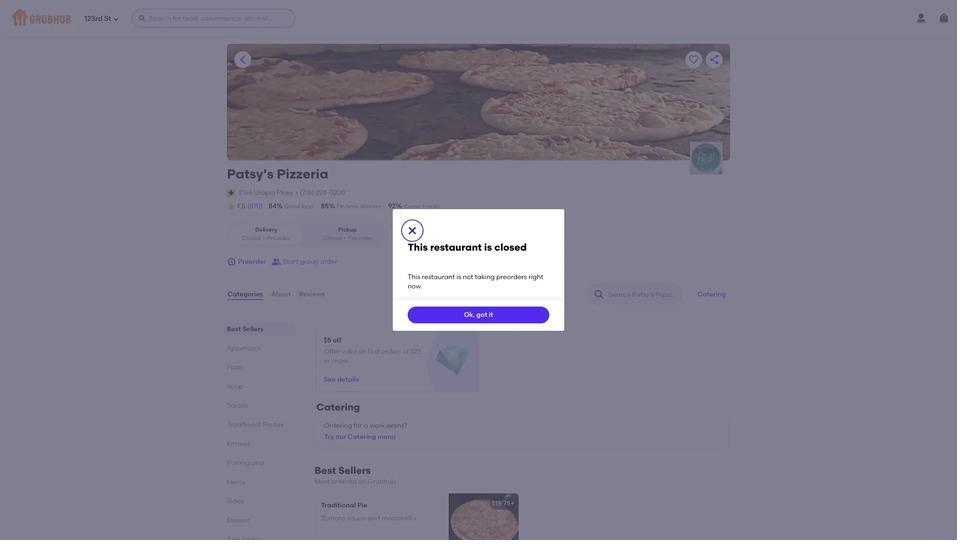 Task type: locate. For each thing, give the bounding box(es) containing it.
1 horizontal spatial sellers
[[339, 465, 371, 477]]

ok, got it
[[464, 311, 493, 319]]

1 vertical spatial traditional
[[321, 502, 356, 509]]

catering inside button
[[698, 290, 726, 298]]

save this restaurant image
[[689, 54, 700, 65]]

event?
[[387, 422, 408, 430]]

sellers up appetizers tab
[[243, 325, 264, 333]]

$15.75 +
[[492, 500, 515, 508]]

tomato
[[321, 515, 346, 523]]

1 horizontal spatial preorder
[[267, 235, 291, 241]]

heros
[[227, 478, 245, 486]]

first
[[368, 348, 380, 356]]

preorder down delivery
[[267, 235, 291, 241]]

• down 'pickup'
[[344, 235, 346, 241]]

this
[[408, 242, 428, 253], [408, 273, 421, 281]]

2 horizontal spatial •
[[344, 235, 346, 241]]

sides tab
[[227, 497, 292, 506]]

restaurant
[[430, 242, 482, 253], [422, 273, 455, 281]]

best
[[227, 325, 241, 333], [315, 465, 336, 477]]

save this restaurant button
[[686, 51, 703, 68]]

correct
[[404, 203, 425, 210]]

1 vertical spatial order
[[321, 258, 338, 266]]

it
[[489, 311, 493, 319]]

pie
[[358, 502, 368, 509]]

traditional pie image
[[449, 494, 519, 540]]

start
[[283, 258, 299, 266]]

best for best sellers most ordered on grubhub
[[315, 465, 336, 477]]

(718) 224-0200 button
[[300, 188, 345, 198]]

orders
[[381, 348, 401, 356]]

traditional pastas tab
[[227, 420, 292, 430]]

preorder inside delivery closed • preorder
[[267, 235, 291, 241]]

good
[[285, 203, 300, 210]]

this for this restaurant is closed
[[408, 242, 428, 253]]

menu
[[378, 433, 396, 441]]

0 horizontal spatial •
[[263, 235, 265, 241]]

group
[[300, 258, 319, 266]]

sellers inside best sellers most ordered on grubhub
[[339, 465, 371, 477]]

0 horizontal spatial sellers
[[243, 325, 264, 333]]

0 horizontal spatial order
[[321, 258, 338, 266]]

restaurant up not
[[430, 242, 482, 253]]

svg image
[[138, 14, 146, 22], [113, 16, 119, 22], [407, 225, 418, 236], [227, 257, 236, 267]]

patsy's pizzeria logo image
[[691, 142, 723, 174]]

not
[[463, 273, 474, 281]]

0 vertical spatial is
[[484, 242, 492, 253]]

about
[[271, 290, 291, 298]]

soup
[[227, 383, 243, 391]]

svg image inside preorder button
[[227, 257, 236, 267]]

on for sellers
[[358, 478, 366, 486]]

2164
[[239, 189, 252, 197]]

sellers
[[243, 325, 264, 333], [339, 465, 371, 477]]

tab
[[227, 535, 292, 540]]

closed
[[242, 235, 261, 241], [323, 235, 342, 241]]

1 vertical spatial sellers
[[339, 465, 371, 477]]

0200
[[330, 189, 345, 197]]

traditional
[[227, 421, 261, 429], [321, 502, 356, 509]]

restaurant inside this restaurant is not taking preorders right now.
[[422, 273, 455, 281]]

valid
[[342, 348, 357, 356]]

best inside "tab"
[[227, 325, 241, 333]]

traditional up tomato
[[321, 502, 356, 509]]

closed down delivery
[[242, 235, 261, 241]]

order
[[426, 203, 441, 210], [321, 258, 338, 266]]

Search Patsy's Pizzeria search field
[[608, 291, 679, 299]]

order right correct
[[426, 203, 441, 210]]

traditional inside tab
[[227, 421, 261, 429]]

dessert
[[227, 517, 251, 525]]

preorder inside pickup closed • preorder
[[348, 235, 372, 241]]

start group order button
[[272, 254, 338, 270]]

option group
[[227, 223, 387, 246]]

for
[[354, 422, 363, 430]]

ordering for a work event? try our catering menu
[[324, 422, 408, 441]]

0 vertical spatial best
[[227, 325, 241, 333]]

is left not
[[457, 273, 462, 281]]

closed for delivery
[[242, 235, 261, 241]]

subscription pass image
[[227, 189, 236, 197]]

see details button
[[324, 371, 359, 388]]

1 closed from the left
[[242, 235, 261, 241]]

closed inside delivery closed • preorder
[[242, 235, 261, 241]]

soup tab
[[227, 382, 292, 392]]

1 horizontal spatial is
[[484, 242, 492, 253]]

this for this restaurant is not taking preorders right now.
[[408, 273, 421, 281]]

1 this from the top
[[408, 242, 428, 253]]

• down delivery
[[263, 235, 265, 241]]

92
[[388, 202, 396, 210]]

caret left icon image
[[237, 54, 249, 65]]

order right group
[[321, 258, 338, 266]]

main navigation navigation
[[0, 0, 958, 36]]

• left (718)
[[296, 189, 298, 197]]

start group order
[[283, 258, 338, 266]]

patsy's
[[227, 166, 274, 182]]

0 vertical spatial order
[[426, 203, 441, 210]]

most
[[315, 478, 330, 486]]

1 horizontal spatial order
[[426, 203, 441, 210]]

details
[[337, 376, 359, 384]]

2164 utopia pkwy
[[239, 189, 293, 197]]

0 horizontal spatial traditional
[[227, 421, 261, 429]]

on inside $5 off offer valid on first orders of $25 or more.
[[358, 348, 366, 356]]

pastas
[[263, 421, 284, 429]]

224-
[[316, 189, 330, 197]]

reviews button
[[298, 278, 325, 312]]

123rd st
[[84, 14, 111, 23]]

closed for pickup
[[323, 235, 342, 241]]

1 horizontal spatial closed
[[323, 235, 342, 241]]

1 vertical spatial on
[[358, 478, 366, 486]]

•
[[296, 189, 298, 197], [263, 235, 265, 241], [344, 235, 346, 241]]

0 vertical spatial traditional
[[227, 421, 261, 429]]

pickup
[[338, 227, 357, 233]]

traditional pastas
[[227, 421, 284, 429]]

svg image
[[939, 13, 950, 24]]

parmigiana tab
[[227, 458, 292, 468]]

this restaurant is closed
[[408, 242, 527, 253]]

preorder left people icon
[[238, 258, 266, 266]]

2 horizontal spatial preorder
[[348, 235, 372, 241]]

best inside best sellers most ordered on grubhub
[[315, 465, 336, 477]]

about button
[[271, 278, 291, 312]]

right
[[529, 273, 544, 281]]

on left first at the bottom left of page
[[358, 348, 366, 356]]

• inside pickup closed • preorder
[[344, 235, 346, 241]]

closed down 'pickup'
[[323, 235, 342, 241]]

appetizers tab
[[227, 344, 292, 353]]

restaurant for not
[[422, 273, 455, 281]]

see details
[[324, 376, 359, 384]]

0 horizontal spatial closed
[[242, 235, 261, 241]]

84
[[269, 202, 277, 210]]

best up the appetizers
[[227, 325, 241, 333]]

2 closed from the left
[[323, 235, 342, 241]]

work
[[370, 422, 385, 430]]

1 horizontal spatial traditional
[[321, 502, 356, 509]]

(870)
[[248, 202, 263, 210]]

on inside best sellers most ordered on grubhub
[[358, 478, 366, 486]]

2 on from the top
[[358, 478, 366, 486]]

1 vertical spatial is
[[457, 273, 462, 281]]

2 this from the top
[[408, 273, 421, 281]]

ok,
[[464, 311, 475, 319]]

restaurant for closed
[[430, 242, 482, 253]]

• for pickup closed • preorder
[[344, 235, 346, 241]]

this inside this restaurant is not taking preorders right now.
[[408, 273, 421, 281]]

time
[[346, 203, 359, 210]]

on
[[358, 348, 366, 356], [358, 478, 366, 486]]

best for best sellers
[[227, 325, 241, 333]]

preorder
[[267, 235, 291, 241], [348, 235, 372, 241], [238, 258, 266, 266]]

is left closed
[[484, 242, 492, 253]]

now.
[[408, 283, 423, 291]]

is inside this restaurant is not taking preorders right now.
[[457, 273, 462, 281]]

tomato sauce and mozzarella.
[[321, 515, 418, 523]]

patsy's pizzeria
[[227, 166, 329, 182]]

and
[[368, 515, 380, 523]]

0 vertical spatial on
[[358, 348, 366, 356]]

traditional up entrees
[[227, 421, 261, 429]]

categories
[[228, 290, 263, 298]]

preorders
[[497, 273, 527, 281]]

1 horizontal spatial best
[[315, 465, 336, 477]]

• inside delivery closed • preorder
[[263, 235, 265, 241]]

0 horizontal spatial is
[[457, 273, 462, 281]]

restaurant up now.
[[422, 273, 455, 281]]

sellers inside best sellers "tab"
[[243, 325, 264, 333]]

$5
[[324, 337, 331, 345]]

1 horizontal spatial •
[[296, 189, 298, 197]]

best up most on the left bottom
[[315, 465, 336, 477]]

0 vertical spatial sellers
[[243, 325, 264, 333]]

sellers for best sellers most ordered on grubhub
[[339, 465, 371, 477]]

on right ordered
[[358, 478, 366, 486]]

1 vertical spatial this
[[408, 273, 421, 281]]

is for closed
[[484, 242, 492, 253]]

0 horizontal spatial best
[[227, 325, 241, 333]]

order inside button
[[321, 258, 338, 266]]

is
[[484, 242, 492, 253], [457, 273, 462, 281]]

1 vertical spatial restaurant
[[422, 273, 455, 281]]

catering
[[698, 290, 726, 298], [317, 401, 360, 413], [348, 433, 376, 441]]

sellers for best sellers
[[243, 325, 264, 333]]

0 vertical spatial this
[[408, 242, 428, 253]]

0 vertical spatial catering
[[698, 290, 726, 298]]

got
[[477, 311, 488, 319]]

1 vertical spatial best
[[315, 465, 336, 477]]

closed inside pickup closed • preorder
[[323, 235, 342, 241]]

pizzeria
[[277, 166, 329, 182]]

preorder down 'pickup'
[[348, 235, 372, 241]]

0 horizontal spatial preorder
[[238, 258, 266, 266]]

2 vertical spatial catering
[[348, 433, 376, 441]]

1 on from the top
[[358, 348, 366, 356]]

sellers up ordered
[[339, 465, 371, 477]]

0 vertical spatial restaurant
[[430, 242, 482, 253]]



Task type: vqa. For each thing, say whether or not it's contained in the screenshot.
preorders
yes



Task type: describe. For each thing, give the bounding box(es) containing it.
best sellers tab
[[227, 325, 292, 334]]

(718)
[[300, 189, 314, 197]]

ordering
[[324, 422, 352, 430]]

more.
[[332, 357, 350, 365]]

best sellers
[[227, 325, 264, 333]]

best sellers most ordered on grubhub
[[315, 465, 396, 486]]

entrees tab
[[227, 439, 292, 449]]

st
[[104, 14, 111, 23]]

share icon image
[[709, 54, 720, 65]]

star icon image
[[227, 202, 236, 211]]

utopia
[[254, 189, 276, 197]]

people icon image
[[272, 257, 281, 267]]

traditional pie
[[321, 502, 368, 509]]

$15.75
[[492, 500, 511, 508]]

catering button
[[694, 284, 731, 305]]

123rd
[[84, 14, 103, 23]]

search icon image
[[594, 289, 605, 300]]

$25
[[411, 348, 422, 356]]

entrees
[[227, 440, 251, 448]]

pickup closed • preorder
[[323, 227, 372, 241]]

salads tab
[[227, 401, 292, 411]]

option group containing delivery closed • preorder
[[227, 223, 387, 246]]

heros tab
[[227, 477, 292, 487]]

food
[[301, 203, 314, 210]]

parmigiana
[[227, 459, 264, 467]]

preorder for pickup
[[348, 235, 372, 241]]

good food
[[285, 203, 314, 210]]

85
[[321, 202, 329, 210]]

catering inside the ordering for a work event? try our catering menu
[[348, 433, 376, 441]]

traditional for traditional pastas
[[227, 421, 261, 429]]

4.5
[[236, 202, 246, 210]]

delivery
[[360, 203, 381, 210]]

appetizers
[[227, 345, 261, 353]]

salads
[[227, 402, 248, 410]]

+
[[511, 500, 515, 508]]

sauce
[[347, 515, 366, 523]]

on for off
[[358, 348, 366, 356]]

try
[[325, 433, 334, 441]]

or
[[324, 357, 331, 365]]

closed
[[495, 242, 527, 253]]

• for delivery closed • preorder
[[263, 235, 265, 241]]

reviews
[[299, 290, 325, 298]]

preorder button
[[227, 254, 266, 270]]

of
[[403, 348, 409, 356]]

pkwy
[[277, 189, 293, 197]]

pizza tab
[[227, 363, 292, 373]]

correct order
[[404, 203, 441, 210]]

delivery
[[255, 227, 277, 233]]

promo image
[[436, 344, 470, 378]]

sides
[[227, 498, 244, 505]]

pizza
[[227, 364, 243, 372]]

try our catering menu button
[[320, 427, 400, 448]]

categories button
[[227, 278, 264, 312]]

dessert tab
[[227, 516, 292, 526]]

offer
[[324, 348, 340, 356]]

is for not
[[457, 273, 462, 281]]

ordered
[[332, 478, 357, 486]]

1 vertical spatial catering
[[317, 401, 360, 413]]

our
[[336, 433, 346, 441]]

grubhub
[[368, 478, 396, 486]]

• (718) 224-0200
[[296, 189, 345, 197]]

preorder inside button
[[238, 258, 266, 266]]

delivery closed • preorder
[[242, 227, 291, 241]]

a
[[364, 422, 368, 430]]

off
[[333, 337, 342, 345]]

$5 off offer valid on first orders of $25 or more.
[[324, 337, 422, 365]]

preorder for delivery
[[267, 235, 291, 241]]

this restaurant is not taking preorders right now.
[[408, 273, 544, 291]]

2164 utopia pkwy button
[[238, 188, 294, 198]]

taking
[[475, 273, 495, 281]]

traditional for traditional pie
[[321, 502, 356, 509]]

on time delivery
[[337, 203, 381, 210]]



